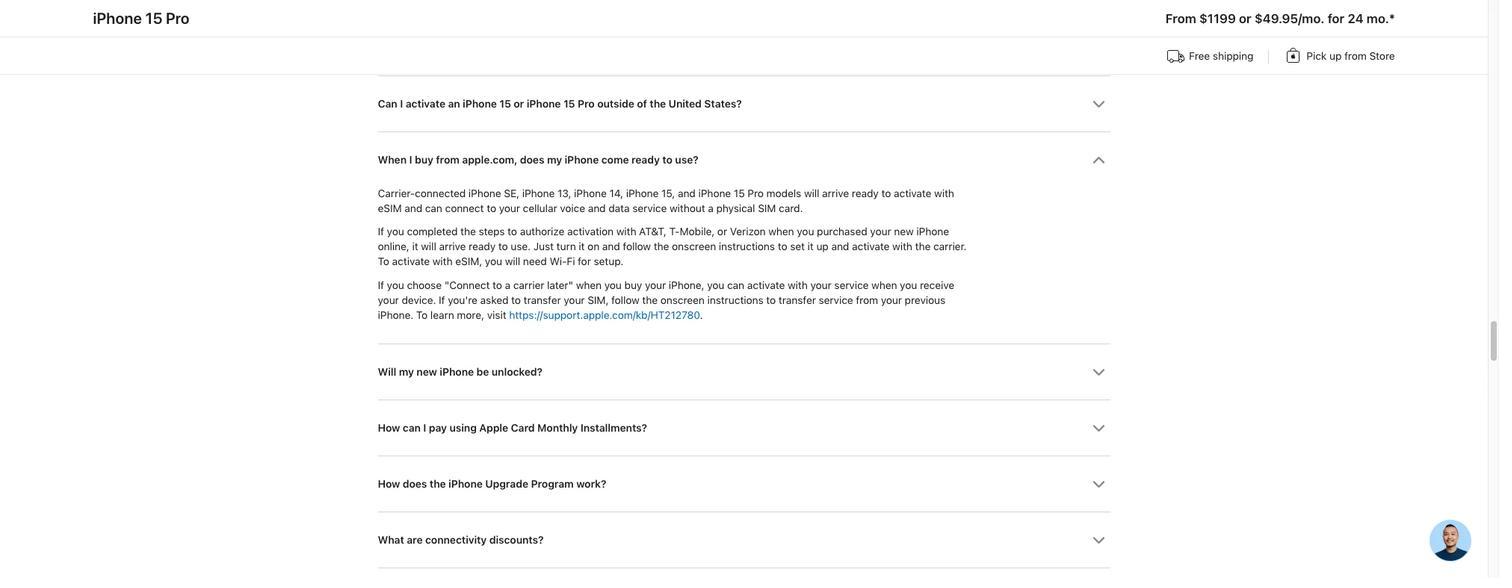 Task type: locate. For each thing, give the bounding box(es) containing it.
device.
[[402, 294, 436, 306]]

0 vertical spatial ready
[[631, 154, 660, 166]]

0 horizontal spatial iphone 15
[[463, 98, 511, 110]]

ready down the steps
[[469, 241, 496, 253]]

will
[[378, 366, 396, 378]]

how
[[378, 422, 400, 434], [378, 478, 400, 490]]

store
[[1369, 50, 1395, 62]]

2 vertical spatial i
[[423, 422, 426, 434]]

1 chevrondown image from the top
[[1092, 422, 1105, 435]]

1 horizontal spatial can
[[425, 203, 442, 215]]

0 vertical spatial if
[[378, 226, 384, 238]]

0 vertical spatial chevrondown image
[[1092, 98, 1105, 110]]

new right purchased
[[894, 226, 914, 238]]

pay
[[429, 422, 447, 434]]

iphone left come
[[565, 154, 599, 166]]

using
[[449, 422, 477, 434]]

1 vertical spatial onscreen
[[660, 294, 705, 306]]

what are connectivity discounts? button
[[378, 512, 1110, 568]]

1 horizontal spatial will
[[505, 256, 520, 268]]

ready
[[631, 154, 660, 166], [852, 188, 879, 200], [469, 241, 496, 253]]

can inside carrier-connected iphone se, iphone 13, iphone 14, iphone 15, and iphone 15 pro models will arrive ready to activate with esim and can connect to your cellular voice and data service without a physical sim card.
[[425, 203, 442, 215]]

1 vertical spatial can
[[727, 279, 744, 291]]

1 vertical spatial pro
[[748, 188, 764, 200]]

work?
[[576, 478, 606, 490]]

receive
[[920, 279, 954, 291]]

1 horizontal spatial my
[[547, 154, 562, 166]]

0 horizontal spatial my
[[399, 366, 414, 378]]

"connect
[[444, 279, 490, 291]]

how does the iphone upgrade program work?
[[378, 478, 606, 490]]

0 vertical spatial up
[[1329, 50, 1342, 62]]

3 chevrondown image from the top
[[1092, 534, 1105, 547]]

0 horizontal spatial buy
[[415, 154, 433, 166]]

if you completed the steps to authorize activation with at&t, t-mobile, or verizon when you purchased your new iphone online, it will arrive ready to use. just turn it on and follow the onscreen instructions to set it up and activate with the carrier. to activate with esim, you will need wi-fi for setup.
[[378, 226, 967, 268]]

your down iphone se,
[[499, 203, 520, 215]]

0 vertical spatial will
[[804, 188, 819, 200]]

to
[[378, 256, 389, 268], [416, 309, 428, 321]]

from left previous
[[856, 294, 878, 306]]

follow up https://support.apple.com/kb/ht212780 .
[[611, 294, 639, 306]]

the right the of
[[650, 98, 666, 110]]

how can i pay using apple card monthly installments?
[[378, 422, 647, 434]]

can down connected
[[425, 203, 442, 215]]

1 chevrondown image from the top
[[1092, 98, 1105, 110]]

*
[[1389, 11, 1395, 26]]

0 vertical spatial can
[[425, 203, 442, 215]]

an
[[448, 98, 460, 110]]

if up learn
[[439, 294, 445, 306]]

arrive up esim,
[[439, 241, 466, 253]]

a
[[708, 203, 713, 215], [505, 279, 510, 291]]

i right when
[[409, 154, 412, 166]]

can left pay
[[403, 422, 421, 434]]

from inside if you choose "connect to a carrier later" when you buy your iphone, you can activate with your service when you receive your device. if you're asked to transfer your sim, follow the onscreen instructions to transfer service from your previous iphone. to learn more, visit
[[856, 294, 878, 306]]

chevrondown image
[[1092, 98, 1105, 110], [1092, 154, 1105, 166], [1092, 366, 1105, 379]]

how left pay
[[378, 422, 400, 434]]

if up the "iphone."
[[378, 279, 384, 291]]

when inside if you completed the steps to authorize activation with at&t, t-mobile, or verizon when you purchased your new iphone online, it will arrive ready to use. just turn it on and follow the onscreen instructions to set it up and activate with the carrier. to activate with esim, you will need wi-fi for setup.
[[768, 226, 794, 238]]

are
[[407, 534, 423, 546]]

1 vertical spatial for
[[578, 256, 591, 268]]

with inside carrier-connected iphone se, iphone 13, iphone 14, iphone 15, and iphone 15 pro models will arrive ready to activate with esim and can connect to your cellular voice and data service without a physical sim card.
[[934, 188, 954, 200]]

0 vertical spatial arrive
[[822, 188, 849, 200]]

for right fi
[[578, 256, 591, 268]]

a inside carrier-connected iphone se, iphone 13, iphone 14, iphone 15, and iphone 15 pro models will arrive ready to activate with esim and can connect to your cellular voice and data service without a physical sim card.
[[708, 203, 713, 215]]

can
[[425, 203, 442, 215], [727, 279, 744, 291], [403, 422, 421, 434]]

2 vertical spatial or
[[717, 226, 727, 238]]

0 vertical spatial a
[[708, 203, 713, 215]]

chevrondown image inside how does the iphone upgrade program work? dropdown button
[[1092, 478, 1105, 491]]

0 vertical spatial i
[[400, 98, 403, 110]]

2 vertical spatial chevrondown image
[[1092, 534, 1105, 547]]

need
[[523, 256, 547, 268]]

when left receive
[[871, 279, 897, 291]]

pro left outside
[[578, 98, 595, 110]]

completed
[[407, 226, 458, 238]]

iphone 15 pro link
[[93, 9, 190, 28]]

onscreen
[[672, 241, 716, 253], [660, 294, 705, 306]]

0 horizontal spatial does
[[403, 478, 427, 490]]

buy
[[415, 154, 433, 166], [624, 279, 642, 291]]

2 iphone 15 from the left
[[527, 98, 575, 110]]

your down the 'later"'
[[564, 294, 585, 306]]

with up carrier.
[[934, 188, 954, 200]]

1 horizontal spatial it
[[579, 241, 585, 253]]

1 horizontal spatial a
[[708, 203, 713, 215]]

1 horizontal spatial up
[[1329, 50, 1342, 62]]

and down purchased
[[831, 241, 849, 253]]

my up iphone 13, at the top left
[[547, 154, 562, 166]]

ready right come
[[631, 154, 660, 166]]

1 transfer from the left
[[524, 294, 561, 306]]

2 horizontal spatial or
[[1239, 11, 1251, 26]]

iphone left 'upgrade'
[[448, 478, 483, 490]]

will down use. on the top of the page
[[505, 256, 520, 268]]

will down completed
[[421, 241, 436, 253]]

1 vertical spatial follow
[[611, 294, 639, 306]]

iphone inside how does the iphone upgrade program work? dropdown button
[[448, 478, 483, 490]]

of
[[637, 98, 647, 110]]

1 horizontal spatial pro
[[748, 188, 764, 200]]

1 horizontal spatial new
[[894, 226, 914, 238]]

0 horizontal spatial a
[[505, 279, 510, 291]]

1 vertical spatial arrive
[[439, 241, 466, 253]]

chevrondown image for use?
[[1092, 154, 1105, 166]]

to down device.
[[416, 309, 428, 321]]

my inside when i buy from apple.com, does my iphone come ready to use? dropdown button
[[547, 154, 562, 166]]

1 vertical spatial chevrondown image
[[1092, 154, 1105, 166]]

2 it from the left
[[579, 241, 585, 253]]

0 horizontal spatial to
[[378, 256, 389, 268]]

0 horizontal spatial i
[[400, 98, 403, 110]]

0 vertical spatial new
[[894, 226, 914, 238]]

or up when i buy from apple.com, does my iphone come ready to use?
[[514, 98, 524, 110]]

iphone inside when i buy from apple.com, does my iphone come ready to use? dropdown button
[[565, 154, 599, 166]]

you up previous
[[900, 279, 917, 291]]

will inside carrier-connected iphone se, iphone 13, iphone 14, iphone 15, and iphone 15 pro models will arrive ready to activate with esim and can connect to your cellular voice and data service without a physical sim card.
[[804, 188, 819, 200]]

1 vertical spatial ready
[[852, 188, 879, 200]]

0 vertical spatial service
[[632, 203, 667, 215]]

list containing can i activate an iphone 15 or iphone 15 pro outside of the united states?
[[378, 19, 1110, 578]]

0 vertical spatial pro
[[578, 98, 595, 110]]

you up sim,
[[604, 279, 622, 291]]

0 horizontal spatial up
[[816, 241, 829, 253]]

1 horizontal spatial iphone 15
[[527, 98, 575, 110]]

can inside if you choose "connect to a carrier later" when you buy your iphone, you can activate with your service when you receive your device. if you're asked to transfer your sim, follow the onscreen instructions to transfer service from your previous iphone. to learn more, visit
[[727, 279, 744, 291]]

a inside if you choose "connect to a carrier later" when you buy your iphone, you can activate with your service when you receive your device. if you're asked to transfer your sim, follow the onscreen instructions to transfer service from your previous iphone. to learn more, visit
[[505, 279, 510, 291]]

1 vertical spatial how
[[378, 478, 400, 490]]

the up https://support.apple.com/kb/ht212780 .
[[642, 294, 658, 306]]

chevrondown image inside 'what are connectivity discounts?' dropdown button
[[1092, 534, 1105, 547]]

2 horizontal spatial it
[[808, 241, 814, 253]]

0 vertical spatial my
[[547, 154, 562, 166]]

3 chevrondown image from the top
[[1092, 366, 1105, 379]]

2 horizontal spatial ready
[[852, 188, 879, 200]]

and up setup.
[[602, 241, 620, 253]]

list
[[378, 19, 1110, 578], [93, 45, 1395, 71]]

1 horizontal spatial from
[[856, 294, 878, 306]]

i right can
[[400, 98, 403, 110]]

follow inside if you choose "connect to a carrier later" when you buy your iphone, you can activate with your service when you receive your device. if you're asked to transfer your sim, follow the onscreen instructions to transfer service from your previous iphone. to learn more, visit
[[611, 294, 639, 306]]

from left store at the top of the page
[[1344, 50, 1367, 62]]

iphone up carrier.
[[916, 226, 949, 238]]

0 horizontal spatial or
[[514, 98, 524, 110]]

it left on
[[579, 241, 585, 253]]

i
[[400, 98, 403, 110], [409, 154, 412, 166], [423, 422, 426, 434]]

0 vertical spatial to
[[378, 256, 389, 268]]

0 horizontal spatial will
[[421, 241, 436, 253]]

list containing free shipping
[[93, 45, 1395, 71]]

0 horizontal spatial can
[[403, 422, 421, 434]]

0 horizontal spatial pro
[[578, 98, 595, 110]]

authorize
[[520, 226, 564, 238]]

with inside if you choose "connect to a carrier later" when you buy your iphone, you can activate with your service when you receive your device. if you're asked to transfer your sim, follow the onscreen instructions to transfer service from your previous iphone. to learn more, visit
[[788, 279, 808, 291]]

when up sim,
[[576, 279, 602, 291]]

1 horizontal spatial or
[[717, 226, 727, 238]]

0 horizontal spatial when
[[576, 279, 602, 291]]

turn
[[556, 241, 576, 253]]

how up what
[[378, 478, 400, 490]]

2 horizontal spatial i
[[423, 422, 426, 434]]

can i activate an iphone 15 or iphone 15 pro outside of the united states?
[[378, 98, 742, 110]]

0 vertical spatial buy
[[415, 154, 433, 166]]

choose
[[407, 279, 442, 291]]

0 vertical spatial chevrondown image
[[1092, 422, 1105, 435]]

0 horizontal spatial for
[[578, 256, 591, 268]]

1 vertical spatial to
[[416, 309, 428, 321]]

the
[[650, 98, 666, 110], [460, 226, 476, 238], [654, 241, 669, 253], [915, 241, 931, 253], [642, 294, 658, 306], [430, 478, 446, 490]]

activate inside dropdown button
[[406, 98, 445, 110]]

pro
[[578, 98, 595, 110], [748, 188, 764, 200]]

iphone inside will my new iphone be unlocked? dropdown button
[[440, 366, 474, 378]]

2 how from the top
[[378, 478, 400, 490]]

0 vertical spatial does
[[520, 154, 544, 166]]

learn
[[430, 309, 454, 321]]

buy up https://support.apple.com/kb/ht212780 .
[[624, 279, 642, 291]]

chevrondown image inside the can i activate an iphone 15 or iphone 15 pro outside of the united states? dropdown button
[[1092, 98, 1105, 110]]

2 horizontal spatial can
[[727, 279, 744, 291]]

or right $1199
[[1239, 11, 1251, 26]]

0 vertical spatial onscreen
[[672, 241, 716, 253]]

it right set
[[808, 241, 814, 253]]

0 horizontal spatial ready
[[469, 241, 496, 253]]

activate inside carrier-connected iphone se, iphone 13, iphone 14, iphone 15, and iphone 15 pro models will arrive ready to activate with esim and can connect to your cellular voice and data service without a physical sim card.
[[894, 188, 931, 200]]

1 vertical spatial does
[[403, 478, 427, 490]]

when
[[378, 154, 407, 166]]

1 horizontal spatial does
[[520, 154, 544, 166]]

can right iphone, on the left
[[727, 279, 744, 291]]

0 horizontal spatial transfer
[[524, 294, 561, 306]]

will right models at the top of the page
[[804, 188, 819, 200]]

new
[[894, 226, 914, 238], [417, 366, 437, 378]]

1 horizontal spatial ready
[[631, 154, 660, 166]]

if inside if you completed the steps to authorize activation with at&t, t-mobile, or verizon when you purchased your new iphone online, it will arrive ready to use. just turn it on and follow the onscreen instructions to set it up and activate with the carrier. to activate with esim, you will need wi-fi for setup.
[[378, 226, 384, 238]]

from
[[1344, 50, 1367, 62], [436, 154, 459, 166], [856, 294, 878, 306]]

transfer down "carrier"
[[524, 294, 561, 306]]

0 vertical spatial instructions
[[719, 241, 775, 253]]

2 vertical spatial chevrondown image
[[1092, 366, 1105, 379]]

you right iphone, on the left
[[707, 279, 724, 291]]

chevrondown image for work?
[[1092, 478, 1105, 491]]

0 horizontal spatial arrive
[[439, 241, 466, 253]]

from up connected
[[436, 154, 459, 166]]

.
[[700, 309, 703, 321]]

will
[[804, 188, 819, 200], [421, 241, 436, 253], [505, 256, 520, 268]]

set
[[790, 241, 805, 253]]

later"
[[547, 279, 573, 291]]

when up set
[[768, 226, 794, 238]]

chevrondown image for united
[[1092, 98, 1105, 110]]

if for if you completed the steps to authorize activation with at&t, t-mobile, or verizon when you purchased your new iphone online, it will arrive ready to use. just turn it on and follow the onscreen instructions to set it up and activate with the carrier. to activate with esim, you will need wi-fi for setup.
[[378, 226, 384, 238]]

for left 24
[[1328, 11, 1344, 26]]

0 vertical spatial or
[[1239, 11, 1251, 26]]

pick up from store
[[1307, 50, 1395, 62]]

iphone 15
[[463, 98, 511, 110], [527, 98, 575, 110]]

0 vertical spatial how
[[378, 422, 400, 434]]

https://support.apple.com/kb/ht212780 link
[[509, 309, 700, 321]]

your right purchased
[[870, 226, 891, 238]]

a right without
[[708, 203, 713, 215]]

2 horizontal spatial will
[[804, 188, 819, 200]]

with down set
[[788, 279, 808, 291]]

it right online,
[[412, 241, 418, 253]]

how for how can i pay using apple card monthly installments?
[[378, 422, 400, 434]]

a up asked
[[505, 279, 510, 291]]

models
[[766, 188, 801, 200]]

iphone 15 right an at the top left
[[463, 98, 511, 110]]

for
[[1328, 11, 1344, 26], [578, 256, 591, 268]]

chevrondown image inside when i buy from apple.com, does my iphone come ready to use? dropdown button
[[1092, 154, 1105, 166]]

iphone,
[[669, 279, 704, 291]]

1 vertical spatial a
[[505, 279, 510, 291]]

pro right 15
[[748, 188, 764, 200]]

iphone 15 up when i buy from apple.com, does my iphone come ready to use?
[[527, 98, 575, 110]]

2 chevrondown image from the top
[[1092, 154, 1105, 166]]

if up online,
[[378, 226, 384, 238]]

or right mobile,
[[717, 226, 727, 238]]

2 vertical spatial will
[[505, 256, 520, 268]]

if you choose "connect to a carrier later" when you buy your iphone, you can activate with your service when you receive your device. if you're asked to transfer your sim, follow the onscreen instructions to transfer service from your previous iphone. to learn more, visit
[[378, 279, 954, 321]]

1 vertical spatial my
[[399, 366, 414, 378]]

arrive up purchased
[[822, 188, 849, 200]]

use.
[[511, 241, 531, 253]]

chevrondown image
[[1092, 422, 1105, 435], [1092, 478, 1105, 491], [1092, 534, 1105, 547]]

up right pick
[[1329, 50, 1342, 62]]

iphone left be
[[440, 366, 474, 378]]

my
[[547, 154, 562, 166], [399, 366, 414, 378]]

1 vertical spatial if
[[378, 279, 384, 291]]

0 horizontal spatial it
[[412, 241, 418, 253]]

1 vertical spatial from
[[436, 154, 459, 166]]

follow down at&t,
[[623, 241, 651, 253]]

sim
[[758, 203, 776, 215]]

1 horizontal spatial i
[[409, 154, 412, 166]]

chevrondown image for card
[[1092, 422, 1105, 435]]

chevrondown image inside how can i pay using apple card monthly installments? dropdown button
[[1092, 422, 1105, 435]]

15
[[734, 188, 745, 200]]

2 vertical spatial from
[[856, 294, 878, 306]]

come
[[601, 154, 629, 166]]

installments?
[[580, 422, 647, 434]]

use?
[[675, 154, 698, 166]]

i for can
[[400, 98, 403, 110]]

ready up purchased
[[852, 188, 879, 200]]

service inside carrier-connected iphone se, iphone 13, iphone 14, iphone 15, and iphone 15 pro models will arrive ready to activate with esim and can connect to your cellular voice and data service without a physical sim card.
[[632, 203, 667, 215]]

onscreen down iphone, on the left
[[660, 294, 705, 306]]

1 vertical spatial new
[[417, 366, 437, 378]]

1 horizontal spatial when
[[768, 226, 794, 238]]

for inside if you completed the steps to authorize activation with at&t, t-mobile, or verizon when you purchased your new iphone online, it will arrive ready to use. just turn it on and follow the onscreen instructions to set it up and activate with the carrier. to activate with esim, you will need wi-fi for setup.
[[578, 256, 591, 268]]

i inside list item
[[409, 154, 412, 166]]

does up are
[[403, 478, 427, 490]]

2 vertical spatial service
[[819, 294, 853, 306]]

esim
[[378, 203, 402, 215]]

1 vertical spatial up
[[816, 241, 829, 253]]

1 vertical spatial chevrondown image
[[1092, 478, 1105, 491]]

my right will
[[399, 366, 414, 378]]

iphone se,
[[468, 188, 519, 200]]

your up the "iphone."
[[378, 294, 399, 306]]

or inside if you completed the steps to authorize activation with at&t, t-mobile, or verizon when you purchased your new iphone online, it will arrive ready to use. just turn it on and follow the onscreen instructions to set it up and activate with the carrier. to activate with esim, you will need wi-fi for setup.
[[717, 226, 727, 238]]

up down purchased
[[816, 241, 829, 253]]

onscreen down mobile,
[[672, 241, 716, 253]]

0 vertical spatial from
[[1344, 50, 1367, 62]]

with left carrier.
[[892, 241, 912, 253]]

2 vertical spatial ready
[[469, 241, 496, 253]]

buy right when
[[415, 154, 433, 166]]

to inside if you choose "connect to a carrier later" when you buy your iphone, you can activate with your service when you receive your device. if you're asked to transfer your sim, follow the onscreen instructions to transfer service from your previous iphone. to learn more, visit
[[416, 309, 428, 321]]

if
[[378, 226, 384, 238], [378, 279, 384, 291], [439, 294, 445, 306]]

1 vertical spatial i
[[409, 154, 412, 166]]

1 horizontal spatial arrive
[[822, 188, 849, 200]]

carrier.
[[933, 241, 967, 253]]

1 horizontal spatial transfer
[[779, 294, 816, 306]]

to down online,
[[378, 256, 389, 268]]

0 horizontal spatial new
[[417, 366, 437, 378]]

pro inside carrier-connected iphone se, iphone 13, iphone 14, iphone 15, and iphone 15 pro models will arrive ready to activate with esim and can connect to your cellular voice and data service without a physical sim card.
[[748, 188, 764, 200]]

1 horizontal spatial for
[[1328, 11, 1344, 26]]

it
[[412, 241, 418, 253], [579, 241, 585, 253], [808, 241, 814, 253]]

1 how from the top
[[378, 422, 400, 434]]

your inside carrier-connected iphone se, iphone 13, iphone 14, iphone 15, and iphone 15 pro models will arrive ready to activate with esim and can connect to your cellular voice and data service without a physical sim card.
[[499, 203, 520, 215]]

the down pay
[[430, 478, 446, 490]]

transfer
[[524, 294, 561, 306], [779, 294, 816, 306]]

1 vertical spatial or
[[514, 98, 524, 110]]

connected
[[415, 188, 466, 200]]

cellular
[[523, 203, 557, 215]]

1 vertical spatial buy
[[624, 279, 642, 291]]

new inside dropdown button
[[417, 366, 437, 378]]

follow
[[623, 241, 651, 253], [611, 294, 639, 306]]

2 chevrondown image from the top
[[1092, 478, 1105, 491]]

arrive inside carrier-connected iphone se, iphone 13, iphone 14, iphone 15, and iphone 15 pro models will arrive ready to activate with esim and can connect to your cellular voice and data service without a physical sim card.
[[822, 188, 849, 200]]

3 it from the left
[[808, 241, 814, 253]]

can inside dropdown button
[[403, 422, 421, 434]]

i left pay
[[423, 422, 426, 434]]

new inside if you completed the steps to authorize activation with at&t, t-mobile, or verizon when you purchased your new iphone online, it will arrive ready to use. just turn it on and follow the onscreen instructions to set it up and activate with the carrier. to activate with esim, you will need wi-fi for setup.
[[894, 226, 914, 238]]

does up iphone 13, at the top left
[[520, 154, 544, 166]]

purchased
[[817, 226, 867, 238]]

transfer down set
[[779, 294, 816, 306]]

0 horizontal spatial from
[[436, 154, 459, 166]]

when i buy from apple.com, does my iphone come ready to use? button
[[378, 132, 1110, 187]]

list item
[[378, 131, 1110, 343]]

the down at&t,
[[654, 241, 669, 253]]

0 vertical spatial for
[[1328, 11, 1344, 26]]

new right will
[[417, 366, 437, 378]]

service
[[632, 203, 667, 215], [834, 279, 869, 291], [819, 294, 853, 306]]

instructions
[[719, 241, 775, 253], [707, 294, 763, 306]]



Task type: vqa. For each thing, say whether or not it's contained in the screenshot.
from inside the If you choose "Connect to a carrier later" when you buy your iPhone, you can activate with your service when you receive your device. If you're asked to transfer your SIM, follow the onscreen instructions to transfer service from your previous iPhone. To learn more, visit
yes



Task type: describe. For each thing, give the bounding box(es) containing it.
steps
[[479, 226, 505, 238]]

https://support.apple.com/kb/ht212780 .
[[509, 309, 703, 321]]

connect
[[445, 203, 484, 215]]

what are connectivity discounts?
[[378, 534, 544, 546]]

https://support.apple.com/kb/ht212780
[[509, 309, 700, 321]]

you up device.
[[387, 279, 404, 291]]

apple
[[479, 422, 508, 434]]

at&t,
[[639, 226, 666, 238]]

to inside if you completed the steps to authorize activation with at&t, t-mobile, or verizon when you purchased your new iphone online, it will arrive ready to use. just turn it on and follow the onscreen instructions to set it up and activate with the carrier. to activate with esim, you will need wi-fi for setup.
[[378, 256, 389, 268]]

your down purchased
[[810, 279, 831, 291]]

you up online,
[[387, 226, 404, 238]]

activation
[[567, 226, 614, 238]]

what
[[378, 534, 404, 546]]

the left the steps
[[460, 226, 476, 238]]

be
[[476, 366, 489, 378]]

more,
[[457, 309, 484, 321]]

instructions inside if you choose "connect to a carrier later" when you buy your iphone, you can activate with your service when you receive your device. if you're asked to transfer your sim, follow the onscreen instructions to transfer service from your previous iphone. to learn more, visit
[[707, 294, 763, 306]]

t-
[[669, 226, 680, 238]]

follow inside if you completed the steps to authorize activation with at&t, t-mobile, or verizon when you purchased your new iphone online, it will arrive ready to use. just turn it on and follow the onscreen instructions to set it up and activate with the carrier. to activate with esim, you will need wi-fi for setup.
[[623, 241, 651, 253]]

program
[[531, 478, 574, 490]]

iphone left 15,
[[626, 188, 659, 200]]

online,
[[378, 241, 409, 253]]

and up without
[[678, 188, 696, 200]]

states?
[[704, 98, 742, 110]]

buy inside if you choose "connect to a carrier later" when you buy your iphone, you can activate with your service when you receive your device. if you're asked to transfer your sim, follow the onscreen instructions to transfer service from your previous iphone. to learn more, visit
[[624, 279, 642, 291]]

physical
[[716, 203, 755, 215]]

1 vertical spatial service
[[834, 279, 869, 291]]

and down carrier-
[[404, 203, 422, 215]]

the inside if you choose "connect to a carrier later" when you buy your iphone, you can activate with your service when you receive your device. if you're asked to transfer your sim, follow the onscreen instructions to transfer service from your previous iphone. to learn more, visit
[[642, 294, 658, 306]]

list item containing when i buy from apple.com, does my iphone come ready to use?
[[378, 131, 1110, 343]]

2 vertical spatial if
[[439, 294, 445, 306]]

1 iphone 15 from the left
[[463, 98, 511, 110]]

with down data
[[616, 226, 636, 238]]

with left esim,
[[432, 256, 452, 268]]

esim,
[[455, 256, 482, 268]]

just
[[533, 241, 554, 253]]

from inside dropdown button
[[436, 154, 459, 166]]

carrier
[[513, 279, 544, 291]]

1 vertical spatial will
[[421, 241, 436, 253]]

instructions inside if you completed the steps to authorize activation with at&t, t-mobile, or verizon when you purchased your new iphone online, it will arrive ready to use. just turn it on and follow the onscreen instructions to set it up and activate with the carrier. to activate with esim, you will need wi-fi for setup.
[[719, 241, 775, 253]]

without
[[670, 203, 705, 215]]

onscreen inside if you completed the steps to authorize activation with at&t, t-mobile, or verizon when you purchased your new iphone online, it will arrive ready to use. just turn it on and follow the onscreen instructions to set it up and activate with the carrier. to activate with esim, you will need wi-fi for setup.
[[672, 241, 716, 253]]

card.
[[779, 203, 803, 215]]

will my new iphone be unlocked? button
[[378, 344, 1110, 399]]

your left iphone, on the left
[[645, 279, 666, 291]]

2 transfer from the left
[[779, 294, 816, 306]]

2 horizontal spatial when
[[871, 279, 897, 291]]

asked
[[480, 294, 508, 306]]

discounts?
[[489, 534, 544, 546]]

united
[[669, 98, 702, 110]]

chevrondown image inside will my new iphone be unlocked? dropdown button
[[1092, 366, 1105, 379]]

or inside dropdown button
[[514, 98, 524, 110]]

on
[[587, 241, 599, 253]]

15,
[[661, 188, 675, 200]]

your left previous
[[881, 294, 902, 306]]

ready inside carrier-connected iphone se, iphone 13, iphone 14, iphone 15, and iphone 15 pro models will arrive ready to activate with esim and can connect to your cellular voice and data service without a physical sim card.
[[852, 188, 879, 200]]

iphone inside if you completed the steps to authorize activation with at&t, t-mobile, or verizon when you purchased your new iphone online, it will arrive ready to use. just turn it on and follow the onscreen instructions to set it up and activate with the carrier. to activate with esim, you will need wi-fi for setup.
[[916, 226, 949, 238]]

arrive inside if you completed the steps to authorize activation with at&t, t-mobile, or verizon when you purchased your new iphone online, it will arrive ready to use. just turn it on and follow the onscreen instructions to set it up and activate with the carrier. to activate with esim, you will need wi-fi for setup.
[[439, 241, 466, 253]]

free shipping
[[1189, 50, 1254, 62]]

buy inside dropdown button
[[415, 154, 433, 166]]

to inside when i buy from apple.com, does my iphone come ready to use? dropdown button
[[662, 154, 672, 166]]

fi
[[567, 256, 575, 268]]

iphone 13,
[[522, 188, 571, 200]]

onscreen inside if you choose "connect to a carrier later" when you buy your iphone, you can activate with your service when you receive your device. if you're asked to transfer your sim, follow the onscreen instructions to transfer service from your previous iphone. to learn more, visit
[[660, 294, 705, 306]]

outside
[[597, 98, 634, 110]]

card
[[511, 422, 535, 434]]

up inside if you completed the steps to authorize activation with at&t, t-mobile, or verizon when you purchased your new iphone online, it will arrive ready to use. just turn it on and follow the onscreen instructions to set it up and activate with the carrier. to activate with esim, you will need wi-fi for setup.
[[816, 241, 829, 253]]

voice
[[560, 203, 585, 215]]

24
[[1348, 11, 1363, 26]]

from $1199 or $49.95 /mo. for 24 mo. *
[[1165, 11, 1395, 26]]

and down iphone 14,
[[588, 203, 606, 215]]

upgrade
[[485, 478, 528, 490]]

connectivity
[[425, 534, 487, 546]]

setup.
[[594, 256, 624, 268]]

you right esim,
[[485, 256, 502, 268]]

will my new iphone be unlocked?
[[378, 366, 542, 378]]

mo.
[[1367, 11, 1389, 26]]

does inside list item
[[520, 154, 544, 166]]

sim,
[[588, 294, 609, 306]]

monthly
[[537, 422, 578, 434]]

verizon
[[730, 226, 766, 238]]

data
[[608, 203, 630, 215]]

the left carrier.
[[915, 241, 931, 253]]

previous
[[905, 294, 946, 306]]

1 it from the left
[[412, 241, 418, 253]]

free
[[1189, 50, 1210, 62]]

carrier-
[[378, 188, 415, 200]]

carrier-connected iphone se, iphone 13, iphone 14, iphone 15, and iphone 15 pro models will arrive ready to activate with esim and can connect to your cellular voice and data service without a physical sim card.
[[378, 188, 954, 215]]

ready inside dropdown button
[[631, 154, 660, 166]]

from
[[1165, 11, 1196, 26]]

if for if you choose "connect to a carrier later" when you buy your iphone, you can activate with your service when you receive your device. if you're asked to transfer your sim, follow the onscreen instructions to transfer service from your previous iphone. to learn more, visit
[[378, 279, 384, 291]]

iphone 15 pro
[[93, 9, 190, 28]]

iphone.
[[378, 309, 413, 321]]

you're
[[448, 294, 477, 306]]

2 horizontal spatial from
[[1344, 50, 1367, 62]]

your inside if you completed the steps to authorize activation with at&t, t-mobile, or verizon when you purchased your new iphone online, it will arrive ready to use. just turn it on and follow the onscreen instructions to set it up and activate with the carrier. to activate with esim, you will need wi-fi for setup.
[[870, 226, 891, 238]]

activate inside if you choose "connect to a carrier later" when you buy your iphone, you can activate with your service when you receive your device. if you're asked to transfer your sim, follow the onscreen instructions to transfer service from your previous iphone. to learn more, visit
[[747, 279, 785, 291]]

when i buy from apple.com, does my iphone come ready to use?
[[378, 154, 698, 166]]

you up set
[[797, 226, 814, 238]]

iphone 14,
[[574, 188, 623, 200]]

/mo.
[[1298, 11, 1324, 26]]

i for when
[[409, 154, 412, 166]]

pick
[[1307, 50, 1327, 62]]

how for how does the iphone upgrade program work?
[[378, 478, 400, 490]]

how does the iphone upgrade program work? button
[[378, 456, 1110, 512]]

how can i pay using apple card monthly installments? button
[[378, 400, 1110, 456]]

iphone left 15
[[698, 188, 731, 200]]

wi-
[[550, 256, 567, 268]]

can
[[378, 98, 397, 110]]

can i activate an iphone 15 or iphone 15 pro outside of the united states? button
[[378, 76, 1110, 131]]

$49.95
[[1255, 11, 1298, 26]]

ready inside if you completed the steps to authorize activation with at&t, t-mobile, or verizon when you purchased your new iphone online, it will arrive ready to use. just turn it on and follow the onscreen instructions to set it up and activate with the carrier. to activate with esim, you will need wi-fi for setup.
[[469, 241, 496, 253]]

mobile,
[[680, 226, 715, 238]]

visit
[[487, 309, 506, 321]]

my inside will my new iphone be unlocked? dropdown button
[[399, 366, 414, 378]]

pro inside dropdown button
[[578, 98, 595, 110]]



